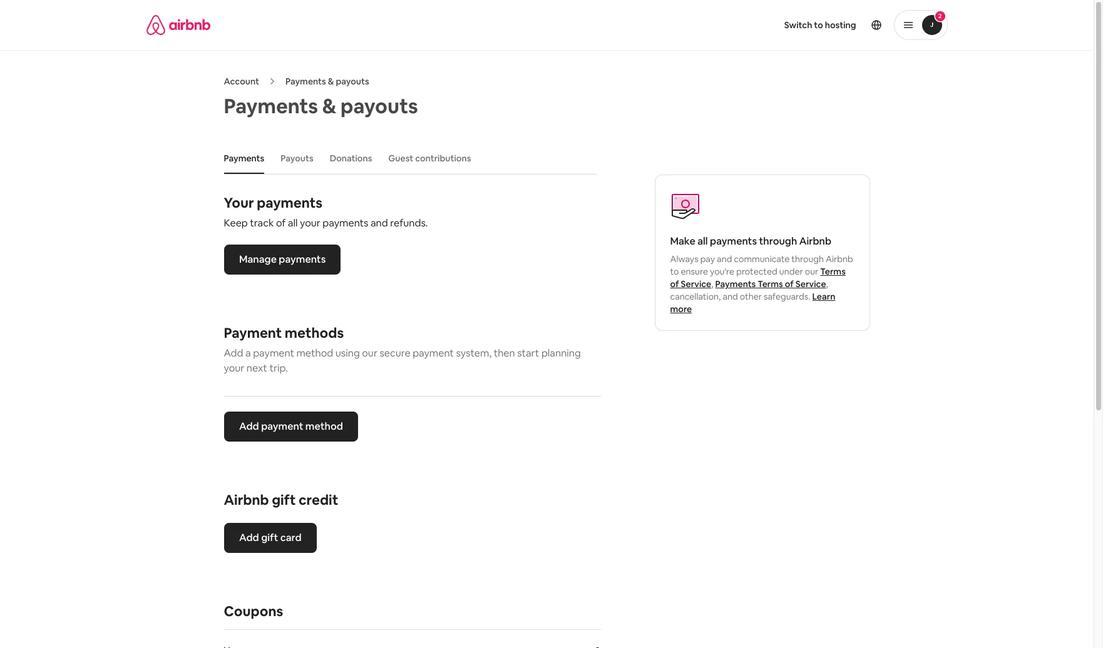 Task type: vqa. For each thing, say whether or not it's contained in the screenshot.
top the 'Any' element
no



Task type: describe. For each thing, give the bounding box(es) containing it.
switch to hosting link
[[777, 12, 864, 38]]

payment up trip.
[[253, 347, 294, 360]]

add payment method button
[[224, 412, 358, 442]]

2 button
[[894, 10, 948, 40]]

system,
[[456, 347, 492, 360]]

switch
[[784, 19, 812, 31]]

your payments keep track of all your payments and refunds.
[[224, 194, 428, 230]]

trip.
[[269, 362, 288, 375]]

guest contributions button
[[382, 147, 477, 170]]

next
[[247, 362, 267, 375]]

payments button
[[218, 147, 271, 170]]

method inside payment methods add a payment method using our secure payment system, then start planning your next trip.
[[296, 347, 333, 360]]

1 horizontal spatial all
[[698, 235, 708, 248]]

credit
[[299, 492, 338, 509]]

methods
[[285, 324, 344, 342]]

card
[[280, 532, 301, 545]]

other
[[740, 291, 762, 302]]

add payment method
[[239, 420, 343, 433]]

, for , payments terms of service
[[711, 279, 714, 290]]

start
[[517, 347, 539, 360]]

terms of service
[[670, 266, 846, 290]]

0 vertical spatial payments & payouts
[[285, 76, 369, 87]]

and for always pay and communicate through airbnb to ensure you're protected under our
[[717, 254, 732, 265]]

always
[[670, 254, 699, 265]]

ensure
[[681, 266, 708, 277]]

communicate
[[734, 254, 790, 265]]

learn more
[[670, 291, 836, 315]]

2
[[938, 12, 942, 20]]

to inside always pay and communicate through airbnb to ensure you're protected under our
[[670, 266, 679, 277]]

account
[[224, 76, 259, 87]]

1 vertical spatial &
[[322, 93, 336, 119]]

under
[[779, 266, 803, 277]]

you're
[[710, 266, 735, 277]]

and for , cancellation, and other safeguards.
[[723, 291, 738, 302]]

2 vertical spatial airbnb
[[224, 492, 269, 509]]

add gift card link
[[224, 523, 316, 554]]

our inside always pay and communicate through airbnb to ensure you're protected under our
[[805, 266, 819, 277]]

manage
[[239, 253, 276, 266]]

to inside profile element
[[814, 19, 823, 31]]

, cancellation, and other safeguards.
[[670, 279, 828, 302]]

always pay and communicate through airbnb to ensure you're protected under our
[[670, 254, 853, 277]]

airbnb inside always pay and communicate through airbnb to ensure you're protected under our
[[826, 254, 853, 265]]

0 vertical spatial payouts
[[336, 76, 369, 87]]

0 vertical spatial &
[[328, 76, 334, 87]]

, payments terms of service
[[711, 279, 826, 290]]

make all payments through airbnb
[[670, 235, 832, 248]]

secure
[[380, 347, 411, 360]]

manage payments
[[239, 253, 326, 266]]

airbnb gift credit
[[224, 492, 338, 509]]

payouts
[[281, 153, 313, 164]]

guest contributions
[[388, 153, 471, 164]]

add gift card
[[239, 532, 301, 545]]

of inside terms of service
[[670, 279, 679, 290]]

contributions
[[415, 153, 471, 164]]

payments inside button
[[224, 153, 264, 164]]

learn
[[813, 291, 836, 302]]

donations
[[330, 153, 372, 164]]

and inside your payments keep track of all your payments and refunds.
[[371, 217, 388, 230]]



Task type: locate. For each thing, give the bounding box(es) containing it.
all up pay
[[698, 235, 708, 248]]

add inside add payment method button
[[239, 420, 259, 433]]

all
[[288, 217, 298, 230], [698, 235, 708, 248]]

payment down trip.
[[261, 420, 303, 433]]

,
[[711, 279, 714, 290], [826, 279, 828, 290]]

2 , from the left
[[826, 279, 828, 290]]

of inside your payments keep track of all your payments and refunds.
[[276, 217, 286, 230]]

add for add gift card
[[239, 532, 259, 545]]

0 vertical spatial add
[[224, 347, 243, 360]]

through up the under
[[792, 254, 824, 265]]

account link
[[224, 76, 259, 87]]

through inside always pay and communicate through airbnb to ensure you're protected under our
[[792, 254, 824, 265]]

payments & payouts
[[285, 76, 369, 87], [224, 93, 418, 119]]

using
[[336, 347, 360, 360]]

payments terms of service link
[[715, 279, 826, 290]]

safeguards.
[[764, 291, 811, 302]]

and left refunds.
[[371, 217, 388, 230]]

0 horizontal spatial our
[[362, 347, 378, 360]]

hosting
[[825, 19, 856, 31]]

1 vertical spatial payments & payouts
[[224, 93, 418, 119]]

payment right secure
[[413, 347, 454, 360]]

tab list
[[218, 143, 597, 174]]

add
[[224, 347, 243, 360], [239, 420, 259, 433], [239, 532, 259, 545]]

make
[[670, 235, 696, 248]]

, down the you're
[[711, 279, 714, 290]]

keep
[[224, 217, 248, 230]]

airbnb
[[799, 235, 832, 248], [826, 254, 853, 265], [224, 492, 269, 509]]

1 service from the left
[[681, 279, 711, 290]]

0 horizontal spatial service
[[681, 279, 711, 290]]

gift
[[272, 492, 296, 509], [261, 532, 278, 545]]

terms
[[821, 266, 846, 277], [758, 279, 783, 290]]

terms of service link
[[670, 266, 846, 290]]

payments
[[285, 76, 326, 87], [224, 93, 318, 119], [224, 153, 264, 164], [715, 279, 756, 290]]

add inside add gift card link
[[239, 532, 259, 545]]

to down always
[[670, 266, 679, 277]]

donations button
[[324, 147, 378, 170]]

our right using
[[362, 347, 378, 360]]

0 vertical spatial airbnb
[[799, 235, 832, 248]]

1 horizontal spatial to
[[814, 19, 823, 31]]

add left a at left bottom
[[224, 347, 243, 360]]

of right track
[[276, 217, 286, 230]]

1 horizontal spatial service
[[796, 279, 826, 290]]

planning
[[542, 347, 581, 360]]

your inside your payments keep track of all your payments and refunds.
[[300, 217, 321, 230]]

1 vertical spatial gift
[[261, 532, 278, 545]]

gift for add
[[261, 532, 278, 545]]

1 vertical spatial add
[[239, 420, 259, 433]]

, for , cancellation, and other safeguards.
[[826, 279, 828, 290]]

service up cancellation,
[[681, 279, 711, 290]]

add inside payment methods add a payment method using our secure payment system, then start planning your next trip.
[[224, 347, 243, 360]]

0 horizontal spatial terms
[[758, 279, 783, 290]]

airbnb up add gift card
[[224, 492, 269, 509]]

a
[[245, 347, 251, 360]]

terms inside terms of service
[[821, 266, 846, 277]]

2 horizontal spatial of
[[785, 279, 794, 290]]

service inside terms of service
[[681, 279, 711, 290]]

&
[[328, 76, 334, 87], [322, 93, 336, 119]]

1 vertical spatial payouts
[[341, 93, 418, 119]]

2 vertical spatial add
[[239, 532, 259, 545]]

add down next
[[239, 420, 259, 433]]

terms up learn
[[821, 266, 846, 277]]

0 horizontal spatial to
[[670, 266, 679, 277]]

payouts button
[[274, 147, 320, 170]]

and left the other
[[723, 291, 738, 302]]

your inside payment methods add a payment method using our secure payment system, then start planning your next trip.
[[224, 362, 244, 375]]

and
[[371, 217, 388, 230], [717, 254, 732, 265], [723, 291, 738, 302]]

service up learn
[[796, 279, 826, 290]]

payment methods add a payment method using our secure payment system, then start planning your next trip.
[[224, 324, 581, 375]]

tab list containing payments
[[218, 143, 597, 174]]

and inside always pay and communicate through airbnb to ensure you're protected under our
[[717, 254, 732, 265]]

switch to hosting
[[784, 19, 856, 31]]

0 vertical spatial method
[[296, 347, 333, 360]]

track
[[250, 217, 274, 230]]

all right track
[[288, 217, 298, 230]]

guest
[[388, 153, 413, 164]]

0 vertical spatial your
[[300, 217, 321, 230]]

of down the under
[[785, 279, 794, 290]]

more
[[670, 304, 692, 315]]

our inside payment methods add a payment method using our secure payment system, then start planning your next trip.
[[362, 347, 378, 360]]

method inside add payment method button
[[305, 420, 343, 433]]

learn more link
[[670, 291, 836, 315]]

0 horizontal spatial your
[[224, 362, 244, 375]]

, up learn
[[826, 279, 828, 290]]

gift for airbnb
[[272, 492, 296, 509]]

refunds.
[[390, 217, 428, 230]]

gift left credit
[[272, 492, 296, 509]]

1 vertical spatial terms
[[758, 279, 783, 290]]

, inside , cancellation, and other safeguards.
[[826, 279, 828, 290]]

0 horizontal spatial of
[[276, 217, 286, 230]]

1 horizontal spatial your
[[300, 217, 321, 230]]

our
[[805, 266, 819, 277], [362, 347, 378, 360]]

0 vertical spatial gift
[[272, 492, 296, 509]]

1 horizontal spatial of
[[670, 279, 679, 290]]

protected
[[736, 266, 778, 277]]

1 vertical spatial all
[[698, 235, 708, 248]]

add for add payment method
[[239, 420, 259, 433]]

our right the under
[[805, 266, 819, 277]]

airbnb up the under
[[799, 235, 832, 248]]

manage payments link
[[224, 245, 341, 275]]

profile element
[[562, 0, 948, 50]]

0 vertical spatial terms
[[821, 266, 846, 277]]

to
[[814, 19, 823, 31], [670, 266, 679, 277]]

your left next
[[224, 362, 244, 375]]

1 horizontal spatial ,
[[826, 279, 828, 290]]

0 vertical spatial through
[[759, 235, 797, 248]]

1 horizontal spatial our
[[805, 266, 819, 277]]

1 vertical spatial method
[[305, 420, 343, 433]]

through
[[759, 235, 797, 248], [792, 254, 824, 265]]

payments
[[257, 194, 322, 212], [323, 217, 368, 230], [710, 235, 757, 248], [279, 253, 326, 266]]

to right switch
[[814, 19, 823, 31]]

of up cancellation,
[[670, 279, 679, 290]]

0 vertical spatial to
[[814, 19, 823, 31]]

2 vertical spatial and
[[723, 291, 738, 302]]

and up the you're
[[717, 254, 732, 265]]

payouts
[[336, 76, 369, 87], [341, 93, 418, 119]]

pay
[[700, 254, 715, 265]]

1 vertical spatial your
[[224, 362, 244, 375]]

1 vertical spatial to
[[670, 266, 679, 277]]

of
[[276, 217, 286, 230], [670, 279, 679, 290], [785, 279, 794, 290]]

terms down protected
[[758, 279, 783, 290]]

your up manage payments
[[300, 217, 321, 230]]

coupons
[[224, 603, 283, 621]]

0 vertical spatial our
[[805, 266, 819, 277]]

then
[[494, 347, 515, 360]]

all inside your payments keep track of all your payments and refunds.
[[288, 217, 298, 230]]

2 service from the left
[[796, 279, 826, 290]]

add left card
[[239, 532, 259, 545]]

airbnb up learn
[[826, 254, 853, 265]]

1 horizontal spatial terms
[[821, 266, 846, 277]]

1 , from the left
[[711, 279, 714, 290]]

service
[[681, 279, 711, 290], [796, 279, 826, 290]]

1 vertical spatial airbnb
[[826, 254, 853, 265]]

your
[[224, 194, 254, 212]]

1 vertical spatial our
[[362, 347, 378, 360]]

gift left card
[[261, 532, 278, 545]]

your
[[300, 217, 321, 230], [224, 362, 244, 375]]

payment inside button
[[261, 420, 303, 433]]

1 vertical spatial and
[[717, 254, 732, 265]]

and inside , cancellation, and other safeguards.
[[723, 291, 738, 302]]

payment
[[224, 324, 282, 342]]

method
[[296, 347, 333, 360], [305, 420, 343, 433]]

0 horizontal spatial ,
[[711, 279, 714, 290]]

0 vertical spatial and
[[371, 217, 388, 230]]

payment
[[253, 347, 294, 360], [413, 347, 454, 360], [261, 420, 303, 433]]

0 horizontal spatial all
[[288, 217, 298, 230]]

1 vertical spatial through
[[792, 254, 824, 265]]

0 vertical spatial all
[[288, 217, 298, 230]]

cancellation,
[[670, 291, 721, 302]]

through up communicate
[[759, 235, 797, 248]]



